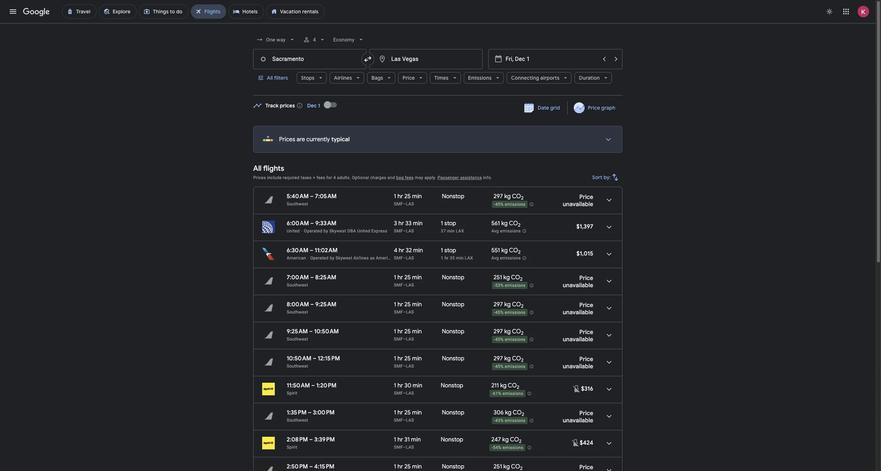 Task type: describe. For each thing, give the bounding box(es) containing it.
emissions for 7:05 am
[[505, 202, 526, 207]]

45% for 9:25 am
[[496, 310, 504, 315]]

flight details. leaves sacramento international airport at 11:50 am on friday, december 1 and arrives at harry reid international airport at 1:20 pm on friday, december 1. image
[[601, 381, 618, 398]]

Arrival time: 9:33 AM. text field
[[316, 220, 337, 227]]

all for all filters
[[267, 75, 273, 81]]

nonstop for 3:00 pm
[[442, 410, 465, 417]]

sort
[[593, 174, 603, 181]]

by for 9:33 am
[[324, 229, 328, 234]]

lax inside 1 stop 37 min lax
[[456, 229, 464, 234]]

date
[[538, 105, 549, 111]]

skywest for 9:33 am
[[330, 229, 346, 234]]

total duration 3 hr 33 min. element
[[394, 220, 441, 228]]

hr for 12:15 pm
[[398, 355, 403, 363]]

– inside 5:40 am – 7:05 am southwest
[[310, 193, 314, 200]]

9:25 am inside 9:25 am – 10:50 am southwest
[[287, 328, 308, 336]]

filters
[[274, 75, 288, 81]]

3:00 pm
[[313, 410, 335, 417]]

operated for 9:33 am
[[304, 229, 323, 234]]

connecting airports
[[511, 75, 560, 81]]

all filters button
[[253, 69, 294, 87]]

nonstop flight. element for 3:39 pm
[[441, 437, 464, 445]]

297 kg co 2 for 12:15 pm
[[494, 355, 524, 364]]

dec 1
[[307, 102, 320, 109]]

6:30 am
[[287, 247, 309, 254]]

airports
[[541, 75, 560, 81]]

1 hr 25 min smf – las for 3:00 pm
[[394, 410, 422, 423]]

layover (1 of 1) is a 37 min layover at los angeles international airport in los angeles. element
[[441, 228, 488, 234]]

297 kg co 2 for 9:25 am
[[494, 301, 524, 310]]

leaves sacramento international airport at 2:50 pm on friday, december 1 and arrives at harry reid international airport at 4:15 pm on friday, december 1. element
[[287, 464, 335, 471]]

operated by skywest airlines as american eagle
[[310, 256, 408, 261]]

dba
[[348, 229, 356, 234]]

leaves sacramento international airport at 9:25 am on friday, december 1 and arrives at harry reid international airport at 10:50 am on friday, december 1. element
[[287, 328, 339, 336]]

dec
[[307, 102, 317, 109]]

kg for 3:00 pm
[[505, 410, 512, 417]]

- for 9:25 am
[[494, 310, 496, 315]]

Arrival time: 3:39 PM. text field
[[314, 437, 335, 444]]

nonstop flight. element for 7:05 am
[[442, 193, 465, 201]]

flight details. leaves sacramento international airport at 5:40 am on friday, december 1 and arrives at harry reid international airport at 7:05 am on friday, december 1. image
[[601, 192, 618, 209]]

211
[[492, 383, 499, 390]]

2:08 pm – 3:39 pm spirit
[[287, 437, 335, 450]]

co for 9:25 am
[[512, 301, 521, 309]]

nonstop flight. element for 9:25 am
[[442, 301, 465, 310]]

1:35 pm – 3:00 pm southwest
[[287, 410, 335, 423]]

min for 9:25 am
[[412, 301, 422, 309]]

las for 10:50 am
[[406, 337, 414, 342]]

emissions for 1:20 pm
[[503, 392, 524, 397]]

total duration 1 hr 25 min. element for 12:15 pm
[[394, 355, 442, 364]]

1 hr 25 min smf – las for 12:15 pm
[[394, 355, 422, 369]]

connecting airports button
[[507, 69, 572, 87]]

211 kg co 2
[[492, 383, 520, 391]]

and
[[388, 175, 395, 180]]

apply.
[[425, 175, 437, 180]]

leaves sacramento international airport at 7:00 am on friday, december 1 and arrives at harry reid international airport at 8:25 am on friday, december 1. element
[[287, 274, 336, 281]]

find the best price region
[[253, 96, 623, 120]]

min inside "element"
[[412, 464, 422, 471]]

prices for prices include required taxes + fees for 4 adults. optional charges and bag fees may apply. passenger assistance
[[253, 175, 266, 180]]

43%
[[496, 419, 504, 424]]

2 fees from the left
[[405, 175, 414, 180]]

hr for 7:05 am
[[398, 193, 403, 200]]

price graph button
[[569, 101, 621, 114]]

emissions for 8:25 am
[[505, 283, 526, 288]]

hr inside "element"
[[398, 464, 403, 471]]

54%
[[493, 446, 502, 451]]

avg emissions for 551
[[492, 256, 521, 261]]

-61% emissions
[[492, 392, 524, 397]]

sort by:
[[593, 174, 611, 181]]

co for 3:39 pm
[[510, 437, 519, 444]]

Arrival time: 7:05 AM. text field
[[315, 193, 337, 200]]

flight details. leaves sacramento international airport at 10:50 am on friday, december 1 and arrives at harry reid international airport at 12:15 pm on friday, december 1. image
[[601, 354, 618, 371]]

flight details. leaves sacramento international airport at 8:00 am on friday, december 1 and arrives at harry reid international airport at 9:25 am on friday, december 1. image
[[601, 300, 618, 317]]

emissions for 3:39 pm
[[503, 446, 524, 451]]

flight details. leaves sacramento international airport at 6:00 am on friday, december 1 and arrives at harry reid international airport at 9:33 am on friday, december 1. image
[[601, 219, 618, 236]]

6:00 am
[[287, 220, 309, 227]]

Departure time: 9:25 AM. text field
[[287, 328, 308, 336]]

price button
[[399, 69, 427, 87]]

flight details. leaves sacramento international airport at 7:00 am on friday, december 1 and arrives at harry reid international airport at 8:25 am on friday, december 1. image
[[601, 273, 618, 290]]

1 inside "element"
[[394, 464, 396, 471]]

33
[[406, 220, 412, 227]]

total duration 1 hr 25 min. element for 10:50 am
[[394, 328, 442, 337]]

grid
[[551, 105, 560, 111]]

all flights main content
[[253, 96, 623, 472]]

- for 3:39 pm
[[492, 446, 493, 451]]

emissions for 3:00 pm
[[505, 419, 526, 424]]

nonstop for 7:05 am
[[442, 193, 465, 200]]

12:15 pm
[[318, 355, 340, 363]]

las for 3:00 pm
[[406, 418, 414, 423]]

- for 10:50 am
[[494, 337, 496, 343]]

2:08 pm
[[287, 437, 308, 444]]

1 stop 1 hr 35 min lax
[[441, 247, 473, 261]]

Arrival time: 9:25 AM. text field
[[316, 301, 337, 309]]

– inside 8:00 am – 9:25 am southwest
[[311, 301, 314, 309]]

306
[[494, 410, 504, 417]]

assistance
[[460, 175, 482, 180]]

min for 1:20 pm
[[413, 383, 423, 390]]

track
[[266, 102, 279, 109]]

$1,397
[[577, 223, 594, 231]]

– inside 2:08 pm – 3:39 pm spirit
[[309, 437, 313, 444]]

2:50 pm – 4:15 pm
[[287, 464, 335, 471]]

bags
[[372, 75, 383, 81]]

nonstop flight. element for 1:20 pm
[[441, 383, 464, 391]]

leaves sacramento international airport at 5:40 am on friday, december 1 and arrives at harry reid international airport at 7:05 am on friday, december 1. element
[[287, 193, 337, 200]]

1 hr 25 min smf – las for 10:50 am
[[394, 328, 422, 342]]

all flights
[[253, 164, 284, 173]]

1397 US dollars text field
[[577, 223, 594, 231]]

graph
[[602, 105, 616, 111]]

1 for total duration 1 hr 25 min. "element" corresponding to 7:05 am
[[394, 193, 396, 200]]

price inside price popup button
[[403, 75, 415, 81]]

hr for 9:25 am
[[398, 301, 403, 309]]

unavailable for 12:15 pm
[[563, 363, 594, 371]]

flight details. leaves sacramento international airport at 1:35 pm on friday, december 1 and arrives at harry reid international airport at 3:00 pm on friday, december 1. image
[[601, 408, 618, 425]]

2 for 1:20 pm
[[517, 385, 520, 391]]

min inside 1 stop 37 min lax
[[447, 229, 455, 234]]

smf for 1:20 pm
[[394, 391, 403, 396]]

2 united from the left
[[357, 229, 370, 234]]

– inside 3 hr 33 min smf – las
[[403, 229, 406, 234]]

kg inside 561 kg co 2
[[502, 220, 508, 227]]

1:35 pm
[[287, 410, 307, 417]]

4:15 pm
[[314, 464, 335, 471]]

-45% emissions for 7:05 am
[[494, 202, 526, 207]]

total duration 1 hr 25 min. element for 8:25 am
[[394, 274, 442, 283]]

30
[[405, 383, 412, 390]]

5:40 am
[[287, 193, 309, 200]]

nonstop for 12:15 pm
[[442, 355, 465, 363]]

- for 8:25 am
[[494, 283, 496, 288]]

251 for 251 kg co
[[494, 464, 502, 471]]

hr for 9:33 am
[[399, 220, 404, 227]]

price for 12:15 pm
[[580, 356, 594, 363]]

551
[[492, 247, 500, 254]]

prices include required taxes + fees for 4 adults. optional charges and bag fees may apply. passenger assistance
[[253, 175, 482, 180]]

297 for 7:05 am
[[494, 193, 503, 200]]

charges
[[370, 175, 387, 180]]

stops
[[301, 75, 315, 81]]

– inside 11:50 am – 1:20 pm spirit
[[312, 383, 315, 390]]

-45% emissions for 9:25 am
[[494, 310, 526, 315]]

– inside 9:25 am – 10:50 am southwest
[[309, 328, 313, 336]]

total duration 1 hr 25 min. element for 7:05 am
[[394, 193, 442, 201]]

Arrival time: 11:02 AM. text field
[[315, 247, 338, 254]]

Arrival time: 8:25 AM. text field
[[315, 274, 336, 281]]

passenger assistance button
[[438, 175, 482, 180]]

as
[[370, 256, 375, 261]]

adults.
[[337, 175, 351, 180]]

7 total duration 1 hr 25 min. element from the top
[[394, 464, 442, 472]]

taxes
[[301, 175, 312, 180]]

561 kg co 2
[[492, 220, 521, 229]]

express
[[372, 229, 388, 234]]

10:50 am – 12:15 pm southwest
[[287, 355, 340, 369]]

operated by skywest dba united express
[[304, 229, 388, 234]]

emissions
[[468, 75, 492, 81]]

-53% emissions
[[494, 283, 526, 288]]

southwest for 8:00 am
[[287, 310, 308, 315]]

smf for 3:39 pm
[[394, 445, 403, 450]]

spirit for 11:50 am
[[287, 391, 298, 396]]

unavailable for 3:00 pm
[[563, 418, 594, 425]]

duration
[[579, 75, 600, 81]]

southwest for 5:40 am
[[287, 202, 308, 207]]

for
[[327, 175, 332, 180]]

price for 7:05 am
[[580, 194, 594, 201]]

swap origin and destination. image
[[364, 55, 372, 64]]

Departure text field
[[506, 49, 598, 69]]

may
[[415, 175, 424, 180]]

kg inside 551 kg co 2
[[502, 247, 508, 254]]

hr for 8:25 am
[[398, 274, 403, 281]]

leaves sacramento international airport at 6:30 am on friday, december 1 and arrives at harry reid international airport at 11:02 am on friday, december 1. element
[[287, 247, 338, 254]]

spirit for 2:08 pm
[[287, 445, 298, 450]]

$316
[[581, 386, 594, 393]]

Departure time: 10:50 AM. text field
[[287, 355, 312, 363]]

bag fees button
[[396, 175, 414, 180]]

4 hr 32 min smf – las
[[394, 247, 423, 261]]

currently
[[307, 136, 330, 143]]

Departure time: 2:50 PM. text field
[[287, 464, 308, 471]]

– inside 4 hr 32 min smf – las
[[403, 256, 406, 261]]

date grid button
[[519, 101, 566, 114]]

price unavailable for 12:15 pm
[[563, 356, 594, 371]]

flight details. leaves sacramento international airport at 6:30 am on friday, december 1 and arrives at harry reid international airport at 11:02 am on friday, december 1. image
[[601, 246, 618, 263]]

smf for 11:02 am
[[394, 256, 403, 261]]

-54% emissions
[[492, 446, 524, 451]]

min for 8:25 am
[[412, 274, 422, 281]]

price unavailable for 8:25 am
[[563, 275, 594, 289]]

1:20 pm
[[316, 383, 337, 390]]

10:50 am inside 9:25 am – 10:50 am southwest
[[314, 328, 339, 336]]

– inside 1 hr 30 min smf – las
[[403, 391, 406, 396]]

11:02 am
[[315, 247, 338, 254]]

2:50 pm
[[287, 464, 308, 471]]

2 inside 561 kg co 2
[[518, 222, 521, 229]]

min inside 1 stop 1 hr 35 min lax
[[456, 256, 464, 261]]

price inside button
[[588, 105, 600, 111]]

times
[[435, 75, 449, 81]]

3 hr 33 min smf – las
[[394, 220, 423, 234]]

las for 9:25 am
[[406, 310, 414, 315]]

flight details. leaves sacramento international airport at 2:08 pm on friday, december 1 and arrives at harry reid international airport at 3:39 pm on friday, december 1. image
[[601, 435, 618, 453]]

1015 US dollars text field
[[577, 250, 594, 258]]

1 hr 30 min smf – las
[[394, 383, 423, 396]]

25 for 3:00 pm
[[405, 410, 411, 417]]

297 for 9:25 am
[[494, 301, 503, 309]]

+
[[313, 175, 316, 180]]

nonstop for 10:50 am
[[442, 328, 465, 336]]

25 for 7:05 am
[[405, 193, 411, 200]]

layover (1 of 1) is a 1 hr 35 min layover at los angeles international airport in los angeles. element
[[441, 255, 488, 261]]

prices are currently typical
[[279, 136, 350, 143]]

more details image
[[600, 131, 617, 148]]

co inside 551 kg co 2
[[509, 247, 518, 254]]

45% for 10:50 am
[[496, 337, 504, 343]]

typical
[[332, 136, 350, 143]]

date grid
[[538, 105, 560, 111]]

leaves sacramento international airport at 10:50 am on friday, december 1 and arrives at harry reid international airport at 12:15 pm on friday, december 1. element
[[287, 355, 340, 363]]

track prices
[[266, 102, 295, 109]]

avg emissions for 561
[[492, 229, 521, 234]]

flight details. leaves sacramento international airport at 9:25 am on friday, december 1 and arrives at harry reid international airport at 10:50 am on friday, december 1. image
[[601, 327, 618, 344]]

las for 7:05 am
[[406, 202, 414, 207]]



Task type: vqa. For each thing, say whether or not it's contained in the screenshot.


Task type: locate. For each thing, give the bounding box(es) containing it.
all filters
[[267, 75, 288, 81]]

1 for 1 stop flight. element related to 3 hr 33 min
[[441, 220, 443, 227]]

10:50 am inside 10:50 am – 12:15 pm southwest
[[287, 355, 312, 363]]

6 las from the top
[[406, 337, 414, 342]]

1 vertical spatial prices
[[253, 175, 266, 180]]

2 stop from the top
[[445, 247, 456, 254]]

united down the '6:00 am'
[[287, 229, 300, 234]]

hr for 3:39 pm
[[398, 437, 403, 444]]

4 inside 4 hr 32 min smf – las
[[394, 247, 398, 254]]

0 horizontal spatial lax
[[456, 229, 464, 234]]

Arrival time: 3:00 PM. text field
[[313, 410, 335, 417]]

9:25 am – 10:50 am southwest
[[287, 328, 339, 342]]

4 price unavailable from the top
[[563, 329, 594, 344]]

stop for 3 hr 33 min
[[445, 220, 456, 227]]

4 297 from the top
[[494, 355, 503, 363]]

avg emissions
[[492, 229, 521, 234], [492, 256, 521, 261]]

1 vertical spatial all
[[253, 164, 262, 173]]

1 hr 25 min smf – las for 9:25 am
[[394, 301, 422, 315]]

1 american from the left
[[287, 256, 306, 261]]

10 smf from the top
[[394, 445, 403, 450]]

smf for 10:50 am
[[394, 337, 403, 342]]

45%
[[496, 202, 504, 207], [496, 310, 504, 315], [496, 337, 504, 343], [496, 365, 504, 370]]

Arrival time: 1:20 PM. text field
[[316, 383, 337, 390]]

southwest down 5:40 am
[[287, 202, 308, 207]]

co for 3:00 pm
[[513, 410, 522, 417]]

0 vertical spatial skywest
[[330, 229, 346, 234]]

all left filters
[[267, 75, 273, 81]]

eagle
[[397, 256, 408, 261]]

1 inside 1 hr 31 min smf – las
[[394, 437, 396, 444]]

61%
[[493, 392, 502, 397]]

price left flight details. leaves sacramento international airport at 8:00 am on friday, december 1 and arrives at harry reid international airport at 9:25 am on friday, december 1. icon
[[580, 302, 594, 309]]

37
[[441, 229, 446, 234]]

0 horizontal spatial 10:50 am
[[287, 355, 312, 363]]

southwest
[[287, 202, 308, 207], [287, 283, 308, 288], [287, 310, 308, 315], [287, 337, 308, 342], [287, 364, 308, 369], [287, 418, 308, 423]]

airlines inside all flights main content
[[354, 256, 369, 261]]

3 25 from the top
[[405, 301, 411, 309]]

5 25 from the top
[[405, 355, 411, 363]]

Arrival time: 10:50 AM. text field
[[314, 328, 339, 336]]

10:50 am down 9:25 am "text box"
[[314, 328, 339, 336]]

2 southwest from the top
[[287, 283, 308, 288]]

1 1 hr 25 min smf – las from the top
[[394, 193, 422, 207]]

smf for 9:33 am
[[394, 229, 403, 234]]

southwest down departure time: 1:35 pm. text field
[[287, 418, 308, 423]]

4 las from the top
[[406, 283, 414, 288]]

price unavailable left flight details. leaves sacramento international airport at 8:00 am on friday, december 1 and arrives at harry reid international airport at 9:25 am on friday, december 1. icon
[[563, 302, 594, 316]]

0 vertical spatial 10:50 am
[[314, 328, 339, 336]]

hr inside 4 hr 32 min smf – las
[[399, 247, 405, 254]]

unavailable up this price for this flight doesn't include overhead bin access. if you need a carry-on bag, use the bags filter to update prices. image
[[563, 418, 594, 425]]

southwest inside 7:00 am – 8:25 am southwest
[[287, 283, 308, 288]]

co for 7:05 am
[[512, 193, 521, 200]]

las inside 4 hr 32 min smf – las
[[406, 256, 414, 261]]

spirit down the departure time: 2:08 pm. "text field"
[[287, 445, 298, 450]]

1 horizontal spatial american
[[376, 256, 395, 261]]

operated down 11:02 am
[[310, 256, 329, 261]]

0 horizontal spatial all
[[253, 164, 262, 173]]

8 smf from the top
[[394, 391, 403, 396]]

1 stop from the top
[[445, 220, 456, 227]]

5 price unavailable from the top
[[563, 356, 594, 371]]

airlines right stops popup button
[[334, 75, 352, 81]]

leaves sacramento international airport at 11:50 am on friday, december 1 and arrives at harry reid international airport at 1:20 pm on friday, december 1. element
[[287, 383, 337, 390]]

9:25 am down 8:25 am text box
[[316, 301, 337, 309]]

None field
[[253, 33, 299, 46], [331, 33, 368, 46], [253, 33, 299, 46], [331, 33, 368, 46]]

unavailable for 7:05 am
[[563, 201, 594, 208]]

-45% emissions for 10:50 am
[[494, 337, 526, 343]]

loading results progress bar
[[0, 23, 876, 25]]

emissions for 9:25 am
[[505, 310, 526, 315]]

min for 3:39 pm
[[411, 437, 421, 444]]

2 vertical spatial 4
[[394, 247, 398, 254]]

– inside 1 hr 31 min smf – las
[[403, 445, 406, 450]]

4 -45% emissions from the top
[[494, 365, 526, 370]]

hr for 10:50 am
[[398, 328, 403, 336]]

smf inside 4 hr 32 min smf – las
[[394, 256, 403, 261]]

smf for 3:00 pm
[[394, 418, 403, 423]]

2 total duration 1 hr 25 min. element from the top
[[394, 274, 442, 283]]

hr for 11:02 am
[[399, 247, 405, 254]]

25 for 10:50 am
[[405, 328, 411, 336]]

1 total duration 1 hr 25 min. element from the top
[[394, 193, 442, 201]]

connecting
[[511, 75, 539, 81]]

0 horizontal spatial airlines
[[334, 75, 352, 81]]

– inside 1:35 pm – 3:00 pm southwest
[[308, 410, 312, 417]]

all for all flights
[[253, 164, 262, 173]]

southwest inside 5:40 am – 7:05 am southwest
[[287, 202, 308, 207]]

1 avg from the top
[[492, 229, 499, 234]]

2 297 kg co 2 from the top
[[494, 301, 524, 310]]

4
[[313, 37, 316, 43], [334, 175, 336, 180], [394, 247, 398, 254]]

Departure time: 11:50 AM. text field
[[287, 383, 310, 390]]

spirit inside 11:50 am – 1:20 pm spirit
[[287, 391, 298, 396]]

smf inside 3 hr 33 min smf – las
[[394, 229, 403, 234]]

1 las from the top
[[406, 202, 414, 207]]

3 las from the top
[[406, 256, 414, 261]]

southwest down 8:00 am text field
[[287, 310, 308, 315]]

25 for 9:25 am
[[405, 301, 411, 309]]

1 fees from the left
[[317, 175, 325, 180]]

0 horizontal spatial prices
[[253, 175, 266, 180]]

1 for total duration 1 hr 25 min. "element" corresponding to 10:50 am
[[394, 328, 396, 336]]

– inside 7:00 am – 8:25 am southwest
[[310, 274, 314, 281]]

2 -45% emissions from the top
[[494, 310, 526, 315]]

co inside 211 kg co 2
[[508, 383, 517, 390]]

3 -45% emissions from the top
[[494, 337, 526, 343]]

2 for 9:25 am
[[521, 304, 524, 310]]

spirit inside 2:08 pm – 3:39 pm spirit
[[287, 445, 298, 450]]

are
[[297, 136, 305, 143]]

skywest for 11:02 am
[[336, 256, 353, 261]]

fees right +
[[317, 175, 325, 180]]

25
[[405, 193, 411, 200], [405, 274, 411, 281], [405, 301, 411, 309], [405, 328, 411, 336], [405, 355, 411, 363], [405, 410, 411, 417], [405, 464, 411, 471]]

1 horizontal spatial 10:50 am
[[314, 328, 339, 336]]

kg for 7:05 am
[[505, 193, 511, 200]]

251 inside 251 kg co 2
[[494, 274, 502, 281]]

0 horizontal spatial united
[[287, 229, 300, 234]]

lax inside 1 stop 1 hr 35 min lax
[[465, 256, 473, 261]]

unavailable left flight details. leaves sacramento international airport at 7:00 am on friday, december 1 and arrives at harry reid international airport at 8:25 am on friday, december 1. icon
[[563, 282, 594, 289]]

9:25 am down 8:00 am
[[287, 328, 308, 336]]

6 southwest from the top
[[287, 418, 308, 423]]

7 las from the top
[[406, 364, 414, 369]]

1 45% from the top
[[496, 202, 504, 207]]

price left flight details. leaves sacramento international airport at 1:35 pm on friday, december 1 and arrives at harry reid international airport at 3:00 pm on friday, december 1. image
[[580, 410, 594, 418]]

6 total duration 1 hr 25 min. element from the top
[[394, 410, 442, 418]]

price left flight details. leaves sacramento international airport at 9:25 am on friday, december 1 and arrives at harry reid international airport at 10:50 am on friday, december 1. image
[[580, 329, 594, 336]]

7:00 am
[[287, 274, 309, 281]]

1 251 from the top
[[494, 274, 502, 281]]

1 vertical spatial 10:50 am
[[287, 355, 312, 363]]

1 avg emissions from the top
[[492, 229, 521, 234]]

min inside 1 hr 30 min smf – las
[[413, 383, 423, 390]]

Departure time: 6:00 AM. text field
[[287, 220, 309, 227]]

1 1 stop flight. element from the top
[[441, 220, 456, 228]]

6 1 hr 25 min smf – las from the top
[[394, 410, 422, 423]]

247
[[492, 437, 501, 444]]

leaves sacramento international airport at 2:08 pm on friday, december 1 and arrives at harry reid international airport at 3:39 pm on friday, december 1. element
[[287, 437, 335, 444]]

avg emissions down 561 kg co 2
[[492, 229, 521, 234]]

2 25 from the top
[[405, 274, 411, 281]]

1 vertical spatial 4
[[334, 175, 336, 180]]

1 25 from the top
[[405, 193, 411, 200]]

this price for this flight doesn't include overhead bin access. if you need a carry-on bag, use the bags filter to update prices. image
[[571, 439, 580, 448]]

None search field
[[253, 31, 623, 96]]

6 unavailable from the top
[[563, 418, 594, 425]]

southwest inside 1:35 pm – 3:00 pm southwest
[[287, 418, 308, 423]]

las inside 1 hr 30 min smf – las
[[406, 391, 414, 396]]

stop inside 1 stop 37 min lax
[[445, 220, 456, 227]]

6 price unavailable from the top
[[563, 410, 594, 425]]

2 avg from the top
[[492, 256, 499, 261]]

5 southwest from the top
[[287, 364, 308, 369]]

Arrival time: 12:15 PM. text field
[[318, 355, 340, 363]]

1 unavailable from the top
[[563, 201, 594, 208]]

1 inside 1 hr 30 min smf – las
[[394, 383, 396, 390]]

flights
[[263, 164, 284, 173]]

2 spirit from the top
[[287, 445, 298, 450]]

251 kg co 2
[[494, 274, 523, 283]]

251 up 53%
[[494, 274, 502, 281]]

0 vertical spatial 4
[[313, 37, 316, 43]]

1 stop flight. element for 3 hr 33 min
[[441, 220, 456, 228]]

5 1 hr 25 min smf – las from the top
[[394, 355, 422, 369]]

3 297 from the top
[[494, 328, 503, 336]]

unavailable up this price for this flight doesn't include overhead bin access. if you need a carry-on bag, use the bags filter to update prices. icon
[[563, 363, 594, 371]]

0 horizontal spatial fees
[[317, 175, 325, 180]]

all inside main content
[[253, 164, 262, 173]]

1 price unavailable from the top
[[563, 194, 594, 208]]

all inside button
[[267, 75, 273, 81]]

1 horizontal spatial airlines
[[354, 256, 369, 261]]

0 horizontal spatial american
[[287, 256, 306, 261]]

$424
[[580, 440, 594, 447]]

11:50 am
[[287, 383, 310, 390]]

0 vertical spatial 9:25 am
[[316, 301, 337, 309]]

smf for 12:15 pm
[[394, 364, 403, 369]]

4 1 hr 25 min smf – las from the top
[[394, 328, 422, 342]]

Departure time: 8:00 AM. text field
[[287, 301, 309, 309]]

1 for total duration 1 hr 25 min. "element" related to 12:15 pm
[[394, 355, 396, 363]]

1 297 kg co 2 from the top
[[494, 193, 524, 201]]

1 vertical spatial avg emissions
[[492, 256, 521, 261]]

unavailable up $1,397
[[563, 201, 594, 208]]

co for 10:50 am
[[512, 328, 521, 336]]

2 las from the top
[[406, 229, 414, 234]]

unavailable for 8:25 am
[[563, 282, 594, 289]]

5:40 am – 7:05 am southwest
[[287, 193, 337, 207]]

price unavailable up "$1,397" "text field"
[[563, 194, 594, 208]]

4 unavailable from the top
[[563, 336, 594, 344]]

0 horizontal spatial 4
[[313, 37, 316, 43]]

avg emissions down 551 kg co 2
[[492, 256, 521, 261]]

leaves sacramento international airport at 8:00 am on friday, december 1 and arrives at harry reid international airport at 9:25 am on friday, december 1. element
[[287, 301, 337, 309]]

passenger
[[438, 175, 459, 180]]

8 las from the top
[[406, 391, 414, 396]]

united right dba
[[357, 229, 370, 234]]

6 25 from the top
[[405, 410, 411, 417]]

1 horizontal spatial 9:25 am
[[316, 301, 337, 309]]

– inside 10:50 am – 12:15 pm southwest
[[313, 355, 317, 363]]

kg inside 211 kg co 2
[[500, 383, 507, 390]]

0 vertical spatial airlines
[[334, 75, 352, 81]]

1
[[318, 102, 320, 109], [394, 193, 396, 200], [441, 220, 443, 227], [441, 247, 443, 254], [441, 256, 444, 261], [394, 274, 396, 281], [394, 301, 396, 309], [394, 328, 396, 336], [394, 355, 396, 363], [394, 383, 396, 390], [394, 410, 396, 417], [394, 437, 396, 444], [394, 464, 396, 471]]

hr inside 1 stop 1 hr 35 min lax
[[445, 256, 449, 261]]

2 avg emissions from the top
[[492, 256, 521, 261]]

$1,015
[[577, 250, 594, 258]]

southwest down the 9:25 am text field
[[287, 337, 308, 342]]

this price for this flight doesn't include overhead bin access. if you need a carry-on bag, use the bags filter to update prices. image
[[573, 385, 581, 394]]

united
[[287, 229, 300, 234], [357, 229, 370, 234]]

prices down "all flights"
[[253, 175, 266, 180]]

nonstop flight. element for 12:15 pm
[[442, 355, 465, 364]]

297 kg co 2 for 7:05 am
[[494, 193, 524, 201]]

1 vertical spatial skywest
[[336, 256, 353, 261]]

times button
[[430, 69, 461, 87]]

2 45% from the top
[[496, 310, 504, 315]]

1 horizontal spatial by
[[330, 256, 335, 261]]

price unavailable for 3:00 pm
[[563, 410, 594, 425]]

9 smf from the top
[[394, 418, 403, 423]]

price unavailable down $1,015
[[563, 275, 594, 289]]

southwest inside 8:00 am – 9:25 am southwest
[[287, 310, 308, 315]]

co inside 561 kg co 2
[[509, 220, 518, 227]]

2 for 3:39 pm
[[519, 439, 522, 445]]

1 vertical spatial 251
[[494, 464, 502, 471]]

1 for total duration 1 hr 31 min. element
[[394, 437, 396, 444]]

skywest left dba
[[330, 229, 346, 234]]

operated down 6:00 am – 9:33 am
[[304, 229, 323, 234]]

1 vertical spatial 9:25 am
[[287, 328, 308, 336]]

lax right 35
[[465, 256, 473, 261]]

price unavailable up this price for this flight doesn't include overhead bin access. if you need a carry-on bag, use the bags filter to update prices. icon
[[563, 356, 594, 371]]

2 1 stop flight. element from the top
[[441, 247, 456, 255]]

price down sort
[[580, 194, 594, 201]]

251 down 54%
[[494, 464, 502, 471]]

min for 11:02 am
[[413, 247, 423, 254]]

total duration 1 hr 25 min. element
[[394, 193, 442, 201], [394, 274, 442, 283], [394, 301, 442, 310], [394, 328, 442, 337], [394, 355, 442, 364], [394, 410, 442, 418], [394, 464, 442, 472]]

min inside 1 hr 31 min smf – las
[[411, 437, 421, 444]]

45% for 12:15 pm
[[496, 365, 504, 370]]

las for 1:20 pm
[[406, 391, 414, 396]]

smf
[[394, 202, 403, 207], [394, 229, 403, 234], [394, 256, 403, 261], [394, 283, 403, 288], [394, 310, 403, 315], [394, 337, 403, 342], [394, 364, 403, 369], [394, 391, 403, 396], [394, 418, 403, 423], [394, 445, 403, 450]]

southwest down 10:50 am "text field"
[[287, 364, 308, 369]]

1 horizontal spatial united
[[357, 229, 370, 234]]

1 horizontal spatial 4
[[334, 175, 336, 180]]

8:25 am
[[315, 274, 336, 281]]

all left "flights"
[[253, 164, 262, 173]]

smf for 8:25 am
[[394, 283, 403, 288]]

53%
[[496, 283, 504, 288]]

kg inside 247 kg co 2
[[503, 437, 509, 444]]

3 297 kg co 2 from the top
[[494, 328, 524, 337]]

5 total duration 1 hr 25 min. element from the top
[[394, 355, 442, 364]]

7:05 am
[[315, 193, 337, 200]]

stop inside 1 stop 1 hr 35 min lax
[[445, 247, 456, 254]]

smf for 7:05 am
[[394, 202, 403, 207]]

6:30 am – 11:02 am
[[287, 247, 338, 254]]

1 for total duration 1 hr 25 min. "element" corresponding to 8:25 am
[[394, 274, 396, 281]]

32
[[406, 247, 412, 254]]

airlines inside popup button
[[334, 75, 352, 81]]

optional
[[352, 175, 369, 180]]

stop up 35
[[445, 247, 456, 254]]

3 45% from the top
[[496, 337, 504, 343]]

10 las from the top
[[406, 445, 414, 450]]

2 horizontal spatial 4
[[394, 247, 398, 254]]

leaves sacramento international airport at 6:00 am on friday, december 1 and arrives at harry reid international airport at 9:33 am on friday, december 1. element
[[287, 220, 337, 227]]

0 vertical spatial operated
[[304, 229, 323, 234]]

total duration 1 hr 31 min. element
[[394, 437, 441, 445]]

kg
[[505, 193, 511, 200], [502, 220, 508, 227], [502, 247, 508, 254], [504, 274, 510, 281], [505, 301, 511, 309], [505, 328, 511, 336], [505, 355, 511, 363], [500, 383, 507, 390], [505, 410, 512, 417], [503, 437, 509, 444], [504, 464, 510, 471]]

total duration 1 hr 30 min. element
[[394, 383, 441, 391]]

by down arrival time: 11:02 am. text box
[[330, 256, 335, 261]]

1 297 from the top
[[494, 193, 503, 200]]

0 vertical spatial stop
[[445, 220, 456, 227]]

Departure time: 2:08 PM. text field
[[287, 437, 308, 444]]

3 unavailable from the top
[[563, 309, 594, 316]]

3 smf from the top
[[394, 256, 403, 261]]

kg for 8:25 am
[[504, 274, 510, 281]]

kg inside 251 kg co 2
[[504, 274, 510, 281]]

bags button
[[367, 69, 396, 87]]

lax right 37
[[456, 229, 464, 234]]

-45% emissions
[[494, 202, 526, 207], [494, 310, 526, 315], [494, 337, 526, 343], [494, 365, 526, 370]]

0 vertical spatial avg
[[492, 229, 499, 234]]

9:25 am inside 8:00 am – 9:25 am southwest
[[316, 301, 337, 309]]

0 horizontal spatial by
[[324, 229, 328, 234]]

251
[[494, 274, 502, 281], [494, 464, 502, 471]]

southwest down 7:00 am
[[287, 283, 308, 288]]

unavailable for 9:25 am
[[563, 309, 594, 316]]

min for 10:50 am
[[412, 328, 422, 336]]

2 inside 551 kg co 2
[[518, 249, 521, 256]]

operated for 11:02 am
[[310, 256, 329, 261]]

smf inside 1 hr 30 min smf – las
[[394, 391, 403, 396]]

min for 9:33 am
[[413, 220, 423, 227]]

1 vertical spatial avg
[[492, 256, 499, 261]]

avg down 561
[[492, 229, 499, 234]]

1 stop flight. element
[[441, 220, 456, 228], [441, 247, 456, 255]]

2 inside 247 kg co 2
[[519, 439, 522, 445]]

stop up 37
[[445, 220, 456, 227]]

min for 7:05 am
[[412, 193, 422, 200]]

2 inside 211 kg co 2
[[517, 385, 520, 391]]

kg for 10:50 am
[[505, 328, 511, 336]]

6 smf from the top
[[394, 337, 403, 342]]

9:25 am
[[316, 301, 337, 309], [287, 328, 308, 336]]

Arrival time: 4:15 PM. text field
[[314, 464, 335, 471]]

co inside 247 kg co 2
[[510, 437, 519, 444]]

4 45% from the top
[[496, 365, 504, 370]]

price
[[403, 75, 415, 81], [588, 105, 600, 111], [580, 194, 594, 201], [580, 275, 594, 282], [580, 302, 594, 309], [580, 329, 594, 336], [580, 356, 594, 363], [580, 410, 594, 418]]

45% for 7:05 am
[[496, 202, 504, 207]]

10:50 am
[[314, 328, 339, 336], [287, 355, 312, 363]]

1 horizontal spatial prices
[[279, 136, 295, 143]]

0 horizontal spatial 9:25 am
[[287, 328, 308, 336]]

6:00 am – 9:33 am
[[287, 220, 337, 227]]

1 hr 25 min smf – las for 7:05 am
[[394, 193, 422, 207]]

0 vertical spatial all
[[267, 75, 273, 81]]

unavailable left flight details. leaves sacramento international airport at 9:25 am on friday, december 1 and arrives at harry reid international airport at 10:50 am on friday, december 1. image
[[563, 336, 594, 344]]

0 vertical spatial lax
[[456, 229, 464, 234]]

1 vertical spatial airlines
[[354, 256, 369, 261]]

Departure time: 5:40 AM. text field
[[287, 193, 309, 200]]

3
[[394, 220, 397, 227]]

airlines
[[334, 75, 352, 81], [354, 256, 369, 261]]

skywest
[[330, 229, 346, 234], [336, 256, 353, 261]]

3 total duration 1 hr 25 min. element from the top
[[394, 301, 442, 310]]

1 vertical spatial operated
[[310, 256, 329, 261]]

price unavailable up this price for this flight doesn't include overhead bin access. if you need a carry-on bag, use the bags filter to update prices. image
[[563, 410, 594, 425]]

nonstop for 3:39 pm
[[441, 437, 464, 444]]

min inside 4 hr 32 min smf – las
[[413, 247, 423, 254]]

4 297 kg co 2 from the top
[[494, 355, 524, 364]]

learn more about tracked prices image
[[297, 102, 303, 109]]

american right as
[[376, 256, 395, 261]]

1 hr 31 min smf – las
[[394, 437, 421, 450]]

7 25 from the top
[[405, 464, 411, 471]]

by down 9:33 am
[[324, 229, 328, 234]]

561
[[492, 220, 500, 227]]

price left flight details. leaves sacramento international airport at 10:50 am on friday, december 1 and arrives at harry reid international airport at 12:15 pm on friday, december 1. "icon"
[[580, 356, 594, 363]]

2 smf from the top
[[394, 229, 403, 234]]

duration button
[[575, 69, 612, 87]]

0 vertical spatial spirit
[[287, 391, 298, 396]]

co inside 306 kg co 2
[[513, 410, 522, 417]]

southwest inside 9:25 am – 10:50 am southwest
[[287, 337, 308, 342]]

1 horizontal spatial fees
[[405, 175, 414, 180]]

1 spirit from the top
[[287, 391, 298, 396]]

flight details. leaves sacramento international airport at 2:50 pm on friday, december 1 and arrives at harry reid international airport at 4:15 pm on friday, december 1. image
[[601, 462, 618, 472]]

297
[[494, 193, 503, 200], [494, 301, 503, 309], [494, 328, 503, 336], [494, 355, 503, 363]]

southwest for 9:25 am
[[287, 337, 308, 342]]

10:50 am up 11:50 am on the bottom left
[[287, 355, 312, 363]]

2 for 7:05 am
[[521, 195, 524, 201]]

1 vertical spatial 1 stop flight. element
[[441, 247, 456, 255]]

2 297 from the top
[[494, 301, 503, 309]]

1 smf from the top
[[394, 202, 403, 207]]

price unavailable for 9:25 am
[[563, 302, 594, 316]]

avg down 551
[[492, 256, 499, 261]]

0 vertical spatial prices
[[279, 136, 295, 143]]

include
[[267, 175, 282, 180]]

by
[[324, 229, 328, 234], [330, 256, 335, 261]]

424 US dollars text field
[[580, 440, 594, 447]]

316 US dollars text field
[[581, 386, 594, 393]]

0 vertical spatial 1 stop flight. element
[[441, 220, 456, 228]]

5 smf from the top
[[394, 310, 403, 315]]

none search field containing all filters
[[253, 31, 623, 96]]

1 horizontal spatial all
[[267, 75, 273, 81]]

297 for 10:50 am
[[494, 328, 503, 336]]

co for 12:15 pm
[[512, 355, 521, 363]]

unavailable left flight details. leaves sacramento international airport at 8:00 am on friday, december 1 and arrives at harry reid international airport at 9:25 am on friday, december 1. icon
[[563, 309, 594, 316]]

1 stop flight. element up 37
[[441, 220, 456, 228]]

4 total duration 1 hr 25 min. element from the top
[[394, 328, 442, 337]]

price unavailable for 10:50 am
[[563, 329, 594, 344]]

3 southwest from the top
[[287, 310, 308, 315]]

25 inside "element"
[[405, 464, 411, 471]]

9:33 am
[[316, 220, 337, 227]]

7 smf from the top
[[394, 364, 403, 369]]

2 unavailable from the top
[[563, 282, 594, 289]]

3 1 hr 25 min smf – las from the top
[[394, 301, 422, 315]]

Departure time: 1:35 PM. text field
[[287, 410, 307, 417]]

emissions for 10:50 am
[[505, 337, 526, 343]]

price left graph
[[588, 105, 600, 111]]

1 inside find the best price region
[[318, 102, 320, 109]]

1 southwest from the top
[[287, 202, 308, 207]]

1 vertical spatial by
[[330, 256, 335, 261]]

4 for 4
[[313, 37, 316, 43]]

price for 3:00 pm
[[580, 410, 594, 418]]

1 for 9:25 am's total duration 1 hr 25 min. "element"
[[394, 301, 396, 309]]

stops button
[[297, 69, 327, 87]]

co
[[512, 193, 521, 200], [509, 220, 518, 227], [509, 247, 518, 254], [511, 274, 520, 281], [512, 301, 521, 309], [512, 328, 521, 336], [512, 355, 521, 363], [508, 383, 517, 390], [513, 410, 522, 417], [510, 437, 519, 444], [511, 464, 520, 471]]

1 stop flight. element up 35
[[441, 247, 456, 255]]

4 button
[[300, 31, 329, 48]]

None text field
[[253, 49, 367, 69], [370, 49, 483, 69], [253, 49, 367, 69], [370, 49, 483, 69]]

0 vertical spatial avg emissions
[[492, 229, 521, 234]]

las for 3:39 pm
[[406, 445, 414, 450]]

Departure time: 6:30 AM. text field
[[287, 247, 309, 254]]

5 unavailable from the top
[[563, 363, 594, 371]]

2 inside 251 kg co 2
[[520, 276, 523, 283]]

las inside 1 hr 31 min smf – las
[[406, 445, 414, 450]]

nonstop for 8:25 am
[[442, 274, 465, 281]]

price left flight details. leaves sacramento international airport at 7:00 am on friday, december 1 and arrives at harry reid international airport at 8:25 am on friday, december 1. icon
[[580, 275, 594, 282]]

nonstop for 1:20 pm
[[441, 383, 464, 390]]

0 vertical spatial by
[[324, 229, 328, 234]]

2 251 from the top
[[494, 464, 502, 471]]

price unavailable left flight details. leaves sacramento international airport at 9:25 am on friday, december 1 and arrives at harry reid international airport at 10:50 am on friday, december 1. image
[[563, 329, 594, 344]]

nonstop flight. element for 10:50 am
[[442, 328, 465, 337]]

- for 3:00 pm
[[494, 419, 496, 424]]

southwest for 7:00 am
[[287, 283, 308, 288]]

las for 11:02 am
[[406, 256, 414, 261]]

smf inside 1 hr 31 min smf – las
[[394, 445, 403, 450]]

co inside 251 kg co 2
[[511, 274, 520, 281]]

nonstop flight. element
[[442, 193, 465, 201], [442, 274, 465, 283], [442, 301, 465, 310], [442, 328, 465, 337], [442, 355, 465, 364], [441, 383, 464, 391], [442, 410, 465, 418], [441, 437, 464, 445], [442, 464, 465, 472]]

2
[[521, 195, 524, 201], [518, 222, 521, 229], [518, 249, 521, 256], [520, 276, 523, 283], [521, 304, 524, 310], [521, 331, 524, 337], [521, 358, 524, 364], [517, 385, 520, 391], [522, 412, 525, 418], [519, 439, 522, 445]]

1 vertical spatial stop
[[445, 247, 456, 254]]

total duration 1 hr 25 min. element for 9:25 am
[[394, 301, 442, 310]]

2 1 hr 25 min smf – las from the top
[[394, 274, 422, 288]]

2 inside 306 kg co 2
[[522, 412, 525, 418]]

prices left the 'are'
[[279, 136, 295, 143]]

Departure time: 7:00 AM. text field
[[287, 274, 309, 281]]

total duration 4 hr 32 min. element
[[394, 247, 441, 255]]

southwest for 1:35 pm
[[287, 418, 308, 423]]

9 las from the top
[[406, 418, 414, 423]]

1 inside 1 stop 37 min lax
[[441, 220, 443, 227]]

1 vertical spatial lax
[[465, 256, 473, 261]]

1 stop 37 min lax
[[441, 220, 464, 234]]

hr inside 3 hr 33 min smf – las
[[399, 220, 404, 227]]

2 for 12:15 pm
[[521, 358, 524, 364]]

1 horizontal spatial lax
[[465, 256, 473, 261]]

25 for 8:25 am
[[405, 274, 411, 281]]

fees right bag
[[405, 175, 414, 180]]

31
[[405, 437, 410, 444]]

hr inside 1 hr 31 min smf – las
[[398, 437, 403, 444]]

1 hr 25 min smf – las for 8:25 am
[[394, 274, 422, 288]]

prices
[[280, 102, 295, 109]]

8:00 am – 9:25 am southwest
[[287, 301, 337, 315]]

1 -45% emissions from the top
[[494, 202, 526, 207]]

1 vertical spatial spirit
[[287, 445, 298, 450]]

by:
[[604, 174, 611, 181]]

3 price unavailable from the top
[[563, 302, 594, 316]]

4 for 4 hr 32 min smf – las
[[394, 247, 398, 254]]

unavailable for 10:50 am
[[563, 336, 594, 344]]

las inside 3 hr 33 min smf – las
[[406, 229, 414, 234]]

american down the 6:30 am
[[287, 256, 306, 261]]

min inside 3 hr 33 min smf – las
[[413, 220, 423, 227]]

min
[[412, 193, 422, 200], [413, 220, 423, 227], [447, 229, 455, 234], [413, 247, 423, 254], [456, 256, 464, 261], [412, 274, 422, 281], [412, 301, 422, 309], [412, 328, 422, 336], [412, 355, 422, 363], [413, 383, 423, 390], [412, 410, 422, 417], [411, 437, 421, 444], [412, 464, 422, 471]]

2 american from the left
[[376, 256, 395, 261]]

4 25 from the top
[[405, 328, 411, 336]]

4 smf from the top
[[394, 283, 403, 288]]

spirit down departure time: 11:50 am. text box
[[287, 391, 298, 396]]

hr for 3:00 pm
[[398, 410, 403, 417]]

5 las from the top
[[406, 310, 414, 315]]

skywest down 11:02 am
[[336, 256, 353, 261]]

4 inside popup button
[[313, 37, 316, 43]]

4 southwest from the top
[[287, 337, 308, 342]]

southwest inside 10:50 am – 12:15 pm southwest
[[287, 364, 308, 369]]

hr inside 1 hr 30 min smf – las
[[398, 383, 403, 390]]

change appearance image
[[821, 3, 839, 20]]

by for 11:02 am
[[330, 256, 335, 261]]

nonstop
[[442, 193, 465, 200], [442, 274, 465, 281], [442, 301, 465, 309], [442, 328, 465, 336], [442, 355, 465, 363], [441, 383, 464, 390], [442, 410, 465, 417], [441, 437, 464, 444], [442, 464, 465, 471]]

price for 8:25 am
[[580, 275, 594, 282]]

leaves sacramento international airport at 1:35 pm on friday, december 1 and arrives at harry reid international airport at 3:00 pm on friday, december 1. element
[[287, 410, 335, 417]]

emissions for 12:15 pm
[[505, 365, 526, 370]]

kg inside 306 kg co 2
[[505, 410, 512, 417]]

price right bags popup button
[[403, 75, 415, 81]]

main menu image
[[9, 7, 17, 16]]

hr for 1:20 pm
[[398, 383, 403, 390]]

2 price unavailable from the top
[[563, 275, 594, 289]]

251 for 251 kg co 2
[[494, 274, 502, 281]]

airlines left as
[[354, 256, 369, 261]]

1 united from the left
[[287, 229, 300, 234]]

0 vertical spatial 251
[[494, 274, 502, 281]]



